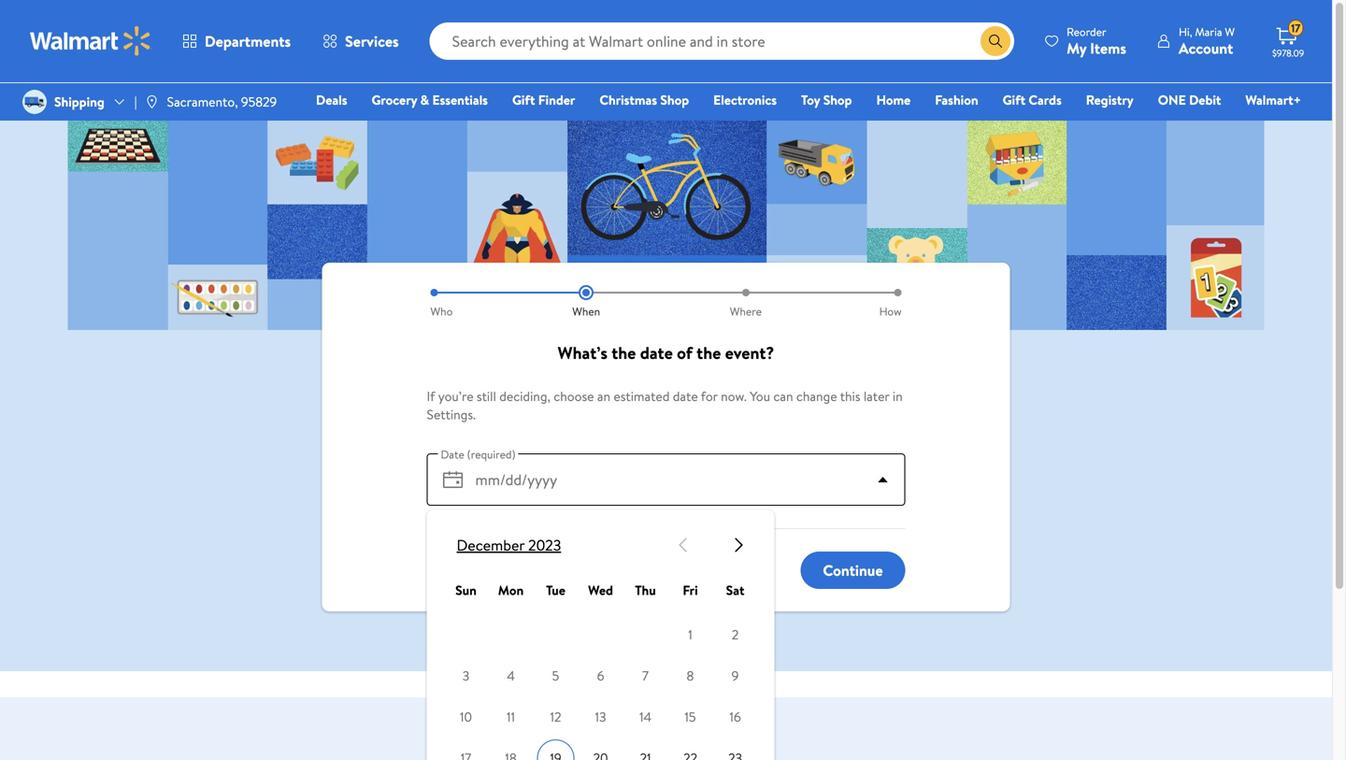Task type: locate. For each thing, give the bounding box(es) containing it.
5 button
[[537, 658, 575, 695]]

0 horizontal spatial gift
[[512, 91, 535, 109]]

december 2023
[[457, 535, 561, 556]]

date left for
[[673, 387, 698, 405]]

can
[[774, 387, 794, 405]]

we'd
[[559, 729, 591, 749]]

11 button
[[492, 699, 530, 736]]

2 button
[[717, 616, 754, 654]]

shop right the toy at the top
[[824, 91, 852, 109]]

date
[[640, 341, 673, 365], [673, 387, 698, 405]]

how list item
[[826, 285, 906, 319]]

the right "of"
[[697, 341, 721, 365]]

8
[[687, 667, 694, 685]]

thu
[[635, 581, 656, 599]]

2 gift from the left
[[1003, 91, 1026, 109]]

gift
[[512, 91, 535, 109], [1003, 91, 1026, 109]]

date left "of"
[[640, 341, 673, 365]]

date inside if you're still deciding, choose an estimated date for now. you can change this later in settings.
[[673, 387, 698, 405]]

what's the date of the event?
[[558, 341, 775, 365]]

13 button
[[582, 699, 620, 736]]

deals
[[316, 91, 347, 109]]

sacramento, 95829
[[167, 93, 277, 111]]

shop right christmas
[[661, 91, 689, 109]]

sacramento,
[[167, 93, 238, 111]]

one debit
[[1159, 91, 1222, 109]]

continue button
[[801, 552, 906, 589]]

w
[[1226, 24, 1236, 40]]

 image
[[22, 90, 47, 114]]

sun
[[456, 581, 477, 599]]

electronics link
[[705, 90, 786, 110]]

95829
[[241, 93, 277, 111]]

list
[[427, 285, 906, 319]]

gift cards link
[[995, 90, 1071, 110]]

you
[[750, 387, 771, 405]]

1 horizontal spatial shop
[[824, 91, 852, 109]]

services button
[[307, 19, 415, 64]]

3 button
[[448, 658, 485, 695]]

gift left finder
[[512, 91, 535, 109]]

2
[[732, 626, 739, 644]]

one
[[1159, 91, 1187, 109]]

1 horizontal spatial the
[[697, 341, 721, 365]]

departments
[[205, 31, 291, 51]]

services
[[345, 31, 399, 51]]

you
[[710, 729, 733, 749]]

walmart image
[[30, 26, 152, 56]]

10
[[460, 708, 472, 726]]

hi, maria w account
[[1179, 24, 1236, 58]]

collapse date picker image
[[872, 469, 895, 491]]

0 horizontal spatial the
[[612, 341, 636, 365]]

grocery
[[372, 91, 417, 109]]

gift inside "link"
[[1003, 91, 1026, 109]]

to
[[625, 729, 639, 749]]

hi,
[[1179, 24, 1193, 40]]

who list item
[[427, 285, 507, 319]]

where list item
[[666, 285, 826, 319]]

1 horizontal spatial gift
[[1003, 91, 1026, 109]]

home link
[[868, 90, 920, 110]]

14 button
[[627, 699, 665, 736]]

search icon image
[[989, 34, 1004, 49]]

1 gift from the left
[[512, 91, 535, 109]]

9
[[732, 667, 739, 685]]

1 shop from the left
[[661, 91, 689, 109]]

0 horizontal spatial shop
[[661, 91, 689, 109]]

continue
[[823, 560, 883, 581]]

gift finder link
[[504, 90, 584, 110]]

items
[[1091, 38, 1127, 58]]

6 button
[[582, 658, 620, 695]]

of
[[677, 341, 693, 365]]

when list item
[[507, 285, 666, 319]]

2 shop from the left
[[824, 91, 852, 109]]

later
[[864, 387, 890, 405]]

hear
[[643, 729, 671, 749]]

the right what's
[[612, 341, 636, 365]]

date (required)
[[441, 447, 516, 462]]

electronics
[[714, 91, 777, 109]]

deciding,
[[500, 387, 551, 405]]

deals link
[[308, 90, 356, 110]]

grocery & essentials
[[372, 91, 488, 109]]

shop
[[661, 91, 689, 109], [824, 91, 852, 109]]

2 the from the left
[[697, 341, 721, 365]]

mon
[[498, 581, 524, 599]]

&
[[421, 91, 429, 109]]

gift left cards
[[1003, 91, 1026, 109]]

essentials
[[433, 91, 488, 109]]

 image
[[145, 94, 160, 109]]

toy shop link
[[793, 90, 861, 110]]

account
[[1179, 38, 1234, 58]]

tue
[[546, 581, 566, 599]]

one debit link
[[1150, 90, 1230, 110]]

15
[[685, 708, 696, 726]]

1 vertical spatial date
[[673, 387, 698, 405]]



Task type: vqa. For each thing, say whether or not it's contained in the screenshot.
Previous Month icon
yes



Task type: describe. For each thing, give the bounding box(es) containing it.
this
[[841, 387, 861, 405]]

fri
[[683, 581, 698, 599]]

toy
[[802, 91, 821, 109]]

6
[[597, 667, 605, 685]]

16 button
[[717, 699, 754, 736]]

9 button
[[717, 658, 754, 695]]

registry link
[[1078, 90, 1143, 110]]

an
[[598, 387, 611, 405]]

4
[[507, 667, 515, 685]]

shop for christmas shop
[[661, 91, 689, 109]]

shop for toy shop
[[824, 91, 852, 109]]

1 button
[[672, 616, 709, 654]]

christmas
[[600, 91, 658, 109]]

(required)
[[467, 447, 516, 462]]

for
[[701, 387, 718, 405]]

$978.09
[[1273, 47, 1305, 59]]

shipping
[[54, 93, 105, 111]]

december
[[457, 535, 525, 556]]

date
[[441, 447, 465, 462]]

toy shop
[[802, 91, 852, 109]]

still
[[477, 387, 496, 405]]

walmart+ link
[[1238, 90, 1310, 110]]

previous month image
[[672, 534, 694, 556]]

13
[[595, 708, 607, 726]]

12 button
[[537, 699, 575, 736]]

love
[[595, 729, 622, 749]]

5
[[552, 667, 560, 685]]

gift finder
[[512, 91, 576, 109]]

change
[[797, 387, 838, 405]]

finder
[[539, 91, 576, 109]]

grocery & essentials link
[[363, 90, 497, 110]]

debit
[[1190, 91, 1222, 109]]

event?
[[725, 341, 775, 365]]

if
[[427, 387, 435, 405]]

estimated
[[614, 387, 670, 405]]

list containing who
[[427, 285, 906, 319]]

now.
[[721, 387, 747, 405]]

think!
[[737, 729, 773, 749]]

what's
[[558, 341, 608, 365]]

Walmart Site-Wide search field
[[430, 22, 1015, 60]]

Search search field
[[430, 22, 1015, 60]]

in
[[893, 387, 903, 405]]

1 the from the left
[[612, 341, 636, 365]]

where
[[730, 304, 762, 319]]

fashion link
[[927, 90, 987, 110]]

gift for gift cards
[[1003, 91, 1026, 109]]

you're
[[438, 387, 474, 405]]

3
[[463, 667, 470, 685]]

Date (required) text field
[[468, 454, 868, 506]]

7 button
[[627, 658, 665, 695]]

16
[[730, 708, 741, 726]]

14
[[640, 708, 652, 726]]

next month image
[[728, 534, 751, 556]]

my
[[1067, 38, 1087, 58]]

gift for gift finder
[[512, 91, 535, 109]]

11
[[507, 708, 515, 726]]

10 button
[[448, 699, 485, 736]]

2023
[[528, 535, 561, 556]]

8 button
[[672, 658, 709, 695]]

home
[[877, 91, 911, 109]]

0 vertical spatial date
[[640, 341, 673, 365]]

departments button
[[166, 19, 307, 64]]

reorder my items
[[1067, 24, 1127, 58]]

4 button
[[492, 658, 530, 695]]

choose
[[554, 387, 594, 405]]

12
[[550, 708, 562, 726]]

reorder
[[1067, 24, 1107, 40]]

if you're still deciding, choose an estimated date for now. you can change this later in settings.
[[427, 387, 903, 424]]

1
[[689, 626, 693, 644]]

cards
[[1029, 91, 1062, 109]]

we'd love to hear what you think!
[[559, 729, 773, 749]]

7
[[643, 667, 649, 685]]

maria
[[1196, 24, 1223, 40]]

christmas shop link
[[591, 90, 698, 110]]

registry
[[1087, 91, 1134, 109]]

sat
[[726, 581, 745, 599]]

fashion
[[935, 91, 979, 109]]

settings.
[[427, 405, 476, 424]]



